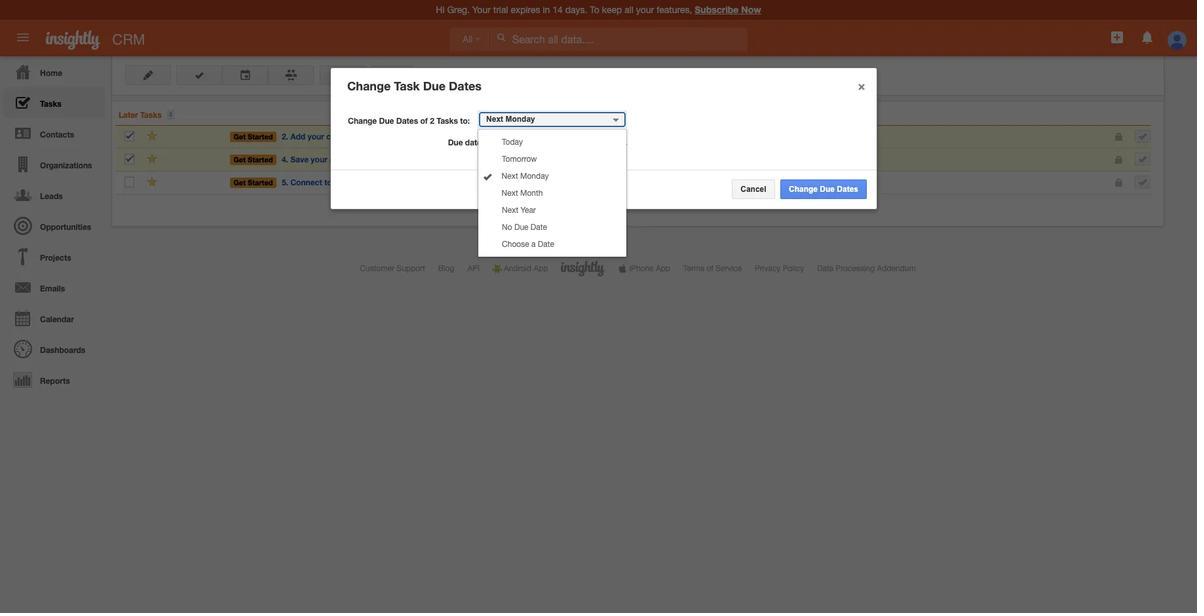 Task type: locate. For each thing, give the bounding box(es) containing it.
1 app from the left
[[534, 264, 548, 273]]

1 vertical spatial dates
[[396, 116, 418, 126]]

tomorrow link
[[478, 151, 626, 168]]

next monday inside button
[[486, 115, 535, 124]]

get started left 5.
[[234, 178, 273, 187]]

emails
[[330, 155, 354, 164]]

next up "no"
[[502, 206, 518, 215]]

2 vertical spatial your
[[334, 177, 351, 187]]

to:
[[460, 116, 470, 126]]

0 horizontal spatial dates
[[396, 116, 418, 126]]

date up a
[[531, 223, 547, 232]]

started left 2.
[[248, 132, 273, 141]]

tasks inside navigation
[[40, 99, 61, 109]]

and
[[371, 177, 385, 187]]

change task due dates
[[347, 79, 482, 93]]

None checkbox
[[125, 131, 134, 142], [125, 154, 134, 165], [125, 177, 134, 187], [125, 131, 134, 142], [125, 154, 134, 165], [125, 177, 134, 187]]

0 vertical spatial following image
[[146, 130, 159, 142]]

get started
[[234, 132, 273, 141], [234, 155, 273, 164], [234, 178, 273, 187]]

0 vertical spatial monday
[[505, 115, 535, 124]]

1 vertical spatial get
[[234, 155, 246, 164]]

1 vertical spatial of
[[707, 264, 714, 273]]

monday up month
[[521, 172, 549, 181]]

your right save
[[311, 155, 328, 164]]

get started for 4.
[[234, 155, 273, 164]]

get started left 4.
[[234, 155, 273, 164]]

2 get from the top
[[234, 155, 246, 164]]

your
[[308, 132, 324, 142], [311, 155, 328, 164], [334, 177, 351, 187]]

3 get from the top
[[234, 178, 246, 187]]

1 vertical spatial started
[[248, 155, 273, 164]]

of
[[420, 116, 428, 126], [707, 264, 714, 273]]

2 vertical spatial change
[[789, 185, 818, 194]]

task right affect
[[568, 138, 585, 147]]

due inside button
[[820, 185, 835, 194]]

0 vertical spatial get
[[234, 132, 246, 141]]

2 vertical spatial get started
[[234, 178, 273, 187]]

no
[[502, 223, 512, 232]]

no due date
[[502, 223, 547, 232]]

next inside the next year link
[[502, 206, 518, 215]]

started left 4.
[[248, 155, 273, 164]]

app right android on the left top of page
[[534, 264, 548, 273]]

date
[[465, 138, 482, 147]]

today link
[[478, 134, 626, 151]]

date for choose a date
[[538, 240, 554, 249]]

due image
[[186, 133, 192, 141], [186, 156, 192, 163]]

2 app from the left
[[656, 264, 671, 273]]

1 vertical spatial task
[[568, 138, 585, 147]]

get left 5.
[[234, 178, 246, 187]]

0 vertical spatial task
[[394, 79, 420, 93]]

tasks right 2
[[436, 116, 458, 126]]

change inside button
[[789, 185, 818, 194]]

× button
[[851, 72, 872, 98]]

2.
[[282, 132, 288, 142]]

get left 4.
[[234, 155, 246, 164]]

0 vertical spatial your
[[308, 132, 324, 142]]

iphone app
[[630, 264, 671, 273]]

due for change due dates of 2 tasks to:
[[379, 116, 394, 126]]

started left 5.
[[248, 178, 273, 187]]

1 vertical spatial monday
[[521, 172, 549, 181]]

1 vertical spatial your
[[311, 155, 328, 164]]

2
[[430, 116, 434, 126]]

5.
[[282, 177, 288, 187]]

1 following image from the top
[[146, 130, 159, 142]]

month
[[521, 189, 543, 198]]

0 vertical spatial due image
[[186, 133, 192, 141]]

1 get started from the top
[[234, 132, 273, 141]]

next inside next month 'link'
[[502, 189, 518, 198]]

next monday inside menu
[[502, 172, 549, 181]]

None checkbox
[[125, 83, 135, 94]]

all link
[[450, 27, 489, 51]]

started
[[248, 132, 273, 141], [248, 155, 273, 164], [248, 178, 273, 187]]

1 vertical spatial due image
[[186, 156, 192, 163]]

data
[[818, 264, 834, 273]]

due date changes do not affect task reminders.
[[448, 138, 627, 147]]

monday inside button
[[505, 115, 535, 124]]

iphone app link
[[619, 264, 671, 273]]

2 due image from the top
[[186, 156, 192, 163]]

navigation containing home
[[0, 56, 105, 395]]

get
[[234, 132, 246, 141], [234, 155, 246, 164], [234, 178, 246, 187]]

3 get started from the top
[[234, 178, 273, 187]]

following image down later tasks on the top left of the page
[[146, 130, 159, 142]]

connect
[[291, 177, 322, 187]]

date right a
[[538, 240, 554, 249]]

affect
[[544, 138, 566, 147]]

apps
[[387, 177, 405, 187]]

app
[[534, 264, 548, 273], [656, 264, 671, 273]]

next monday link
[[478, 168, 626, 185]]

choose
[[502, 240, 529, 249]]

of right 'terms'
[[707, 264, 714, 273]]

task
[[394, 79, 420, 93], [568, 138, 585, 147]]

next for next monday link
[[502, 172, 518, 181]]

1 vertical spatial get started
[[234, 155, 273, 164]]

0 vertical spatial change
[[347, 79, 391, 93]]

date for no due date
[[531, 223, 547, 232]]

customer support
[[360, 264, 425, 273]]

your right add
[[308, 132, 324, 142]]

next monday up today
[[486, 115, 535, 124]]

1 vertical spatial next monday
[[502, 172, 549, 181]]

change
[[347, 79, 391, 93], [348, 116, 377, 126], [789, 185, 818, 194]]

due inside menu
[[514, 223, 528, 232]]

android
[[504, 264, 532, 273]]

next inside next monday button
[[486, 115, 503, 124]]

2 horizontal spatial dates
[[837, 185, 859, 194]]

1 vertical spatial date
[[538, 240, 554, 249]]

emails link
[[3, 272, 105, 303]]

your inside 4. save your emails link
[[311, 155, 328, 164]]

app right iphone at the right of the page
[[656, 264, 671, 273]]

next up changes
[[486, 115, 503, 124]]

1 started from the top
[[248, 132, 273, 141]]

privacy policy
[[755, 264, 805, 273]]

addendum
[[878, 264, 916, 273]]

0 horizontal spatial tasks
[[40, 99, 61, 109]]

task up change due dates of 2 tasks to: on the left of page
[[394, 79, 420, 93]]

change for change due dates
[[789, 185, 818, 194]]

now
[[742, 4, 762, 15]]

2 vertical spatial started
[[248, 178, 273, 187]]

change for change due dates of 2 tasks to:
[[348, 116, 377, 126]]

to
[[325, 177, 332, 187]]

your right to in the left top of the page
[[334, 177, 351, 187]]

get started left 2.
[[234, 132, 273, 141]]

organizations link
[[3, 149, 105, 180]]

0 vertical spatial started
[[248, 132, 273, 141]]

calendar link
[[3, 303, 105, 334]]

change up change due dates of 2 tasks to: on the left of page
[[347, 79, 391, 93]]

next monday up next month
[[502, 172, 549, 181]]

tasks up contacts 'link' at the left of page
[[40, 99, 61, 109]]

dates inside button
[[837, 185, 859, 194]]

next up "next year"
[[502, 189, 518, 198]]

your inside 2. add your customers link
[[308, 132, 324, 142]]

change due dates button
[[780, 180, 867, 199]]

0 vertical spatial of
[[420, 116, 428, 126]]

app for iphone app
[[656, 264, 671, 273]]

service
[[716, 264, 742, 273]]

0 horizontal spatial of
[[420, 116, 428, 126]]

following image
[[146, 130, 159, 142], [146, 153, 159, 165]]

1 horizontal spatial task
[[568, 138, 585, 147]]

2 following image from the top
[[146, 153, 159, 165]]

home
[[40, 68, 62, 78]]

monday
[[505, 115, 535, 124], [521, 172, 549, 181]]

tasks left 3
[[140, 110, 162, 120]]

of left 2
[[420, 116, 428, 126]]

change up customers
[[348, 116, 377, 126]]

next inside next monday link
[[502, 172, 518, 181]]

0 vertical spatial next monday
[[486, 115, 535, 124]]

add
[[291, 132, 306, 142]]

next down tomorrow
[[502, 172, 518, 181]]

next
[[486, 115, 503, 124], [502, 172, 518, 181], [502, 189, 518, 198], [502, 206, 518, 215]]

2 started from the top
[[248, 155, 273, 164]]

0 vertical spatial date
[[531, 223, 547, 232]]

menu
[[478, 134, 626, 253]]

due
[[423, 79, 446, 93], [379, 116, 394, 126], [448, 138, 463, 147], [820, 185, 835, 194], [514, 223, 528, 232]]

iphone
[[630, 264, 654, 273]]

3 started from the top
[[248, 178, 273, 187]]

save
[[291, 155, 309, 164]]

next monday
[[486, 115, 535, 124], [502, 172, 549, 181]]

get left 2.
[[234, 132, 246, 141]]

1 due image from the top
[[186, 133, 192, 141]]

due image for 2. add your customers
[[186, 133, 192, 141]]

2 get started from the top
[[234, 155, 273, 164]]

0 vertical spatial dates
[[449, 79, 482, 93]]

data processing addendum
[[818, 264, 916, 273]]

reminders.
[[587, 138, 627, 147]]

1 vertical spatial change
[[348, 116, 377, 126]]

following image up following icon
[[146, 153, 159, 165]]

home link
[[3, 56, 105, 87]]

following image for 2. add your customers
[[146, 130, 159, 142]]

change right 'cancel'
[[789, 185, 818, 194]]

started for 5. connect to your files and apps
[[248, 178, 273, 187]]

1 vertical spatial following image
[[146, 153, 159, 165]]

following image
[[146, 176, 159, 188]]

date
[[531, 223, 547, 232], [538, 240, 554, 249]]

5. connect to your files and apps link
[[281, 176, 409, 189]]

1 get from the top
[[234, 132, 246, 141]]

change due dates of 2 tasks to:
[[348, 116, 470, 126]]

0 horizontal spatial app
[[534, 264, 548, 273]]

monday up do on the top of page
[[505, 115, 535, 124]]

emails
[[40, 284, 65, 294]]

android app
[[504, 264, 548, 273]]

1 horizontal spatial app
[[656, 264, 671, 273]]

2 vertical spatial get
[[234, 178, 246, 187]]

navigation
[[0, 56, 105, 395]]

2 vertical spatial dates
[[837, 185, 859, 194]]

0 vertical spatial get started
[[234, 132, 273, 141]]

contacts link
[[3, 118, 105, 149]]



Task type: vqa. For each thing, say whether or not it's contained in the screenshot.
next year link
yes



Task type: describe. For each thing, give the bounding box(es) containing it.
privacy
[[755, 264, 781, 273]]

next year
[[502, 206, 536, 215]]

a
[[531, 240, 536, 249]]

next monday for next monday link
[[502, 172, 549, 181]]

dashboards link
[[3, 334, 105, 365]]

app for android app
[[534, 264, 548, 273]]

support
[[397, 264, 425, 273]]

customer
[[360, 264, 395, 273]]

reports
[[40, 376, 70, 386]]

blog link
[[438, 264, 455, 273]]

api
[[468, 264, 480, 273]]

1 horizontal spatial dates
[[449, 79, 482, 93]]

terms of service
[[684, 264, 742, 273]]

terms of service link
[[684, 264, 742, 273]]

next for the next year link
[[502, 206, 518, 215]]

due image for 4. save your emails
[[186, 156, 192, 163]]

dates for change due dates of 2 tasks to:
[[396, 116, 418, 126]]

next month
[[502, 189, 543, 198]]

projects
[[40, 253, 71, 263]]

notifications image
[[1140, 30, 1156, 45]]

your for add
[[308, 132, 324, 142]]

4.
[[282, 155, 288, 164]]

0 horizontal spatial task
[[394, 79, 420, 93]]

your for save
[[311, 155, 328, 164]]

opportunities
[[40, 222, 91, 232]]

blog
[[438, 264, 455, 273]]

choose a date link
[[478, 236, 626, 253]]

change due dates
[[789, 185, 859, 194]]

subscribe now link
[[695, 4, 762, 15]]

get for 5. connect to your files and apps
[[234, 178, 246, 187]]

leads
[[40, 191, 63, 201]]

monday for next monday button
[[505, 115, 535, 124]]

year
[[521, 206, 536, 215]]

contacts
[[40, 130, 74, 140]]

started for 2. add your customers
[[248, 132, 273, 141]]

monday for next monday link
[[521, 172, 549, 181]]

Search all data.... text field
[[490, 27, 748, 51]]

changes
[[484, 138, 516, 147]]

not
[[530, 138, 542, 147]]

dates for change due dates
[[837, 185, 859, 194]]

next year link
[[478, 202, 626, 219]]

menu containing today
[[478, 134, 626, 253]]

policy
[[783, 264, 805, 273]]

cancel
[[741, 185, 766, 194]]

×
[[858, 77, 866, 93]]

processing
[[836, 264, 875, 273]]

1 horizontal spatial tasks
[[140, 110, 162, 120]]

next for next month 'link'
[[502, 189, 518, 198]]

4. save your emails
[[282, 155, 356, 164]]

android app link
[[493, 264, 548, 273]]

organizations
[[40, 161, 92, 170]]

your inside 5. connect to your files and apps link
[[334, 177, 351, 187]]

2. add your customers
[[282, 132, 369, 142]]

change for change task due dates
[[347, 79, 391, 93]]

choose a date
[[502, 240, 554, 249]]

terms
[[684, 264, 705, 273]]

tasks link
[[3, 87, 105, 118]]

due for no due date
[[514, 223, 528, 232]]

calendar
[[40, 315, 74, 325]]

next for next monday button
[[486, 115, 503, 124]]

next monday button
[[478, 111, 627, 128]]

tomorrow
[[502, 155, 537, 164]]

later
[[119, 110, 138, 120]]

files
[[353, 177, 369, 187]]

subscribe
[[695, 4, 739, 15]]

cancel button
[[732, 180, 775, 199]]

api link
[[468, 264, 480, 273]]

do
[[518, 138, 528, 147]]

2. add your customers link
[[281, 130, 370, 143]]

reports link
[[3, 365, 105, 395]]

get started for 5.
[[234, 178, 273, 187]]

next monday for next monday button
[[486, 115, 535, 124]]

today
[[502, 138, 523, 147]]

projects link
[[3, 241, 105, 272]]

all
[[463, 34, 473, 45]]

due for change due dates
[[820, 185, 835, 194]]

dashboards
[[40, 346, 85, 355]]

data processing addendum link
[[818, 264, 916, 273]]

get for 4. save your emails
[[234, 155, 246, 164]]

leads link
[[3, 180, 105, 210]]

get for 2. add your customers
[[234, 132, 246, 141]]

privacy policy link
[[755, 264, 805, 273]]

later tasks
[[119, 110, 162, 120]]

2 horizontal spatial tasks
[[436, 116, 458, 126]]

ok image
[[483, 172, 492, 181]]

get started for 2.
[[234, 132, 273, 141]]

subscribe now
[[695, 4, 762, 15]]

4. save your emails link
[[281, 153, 358, 166]]

1 horizontal spatial of
[[707, 264, 714, 273]]

3
[[169, 111, 172, 118]]

opportunities link
[[3, 210, 105, 241]]

customers
[[327, 132, 366, 142]]

customer support link
[[360, 264, 425, 273]]

following image for 4. save your emails
[[146, 153, 159, 165]]

started for 4. save your emails
[[248, 155, 273, 164]]

no due date link
[[478, 219, 626, 236]]



